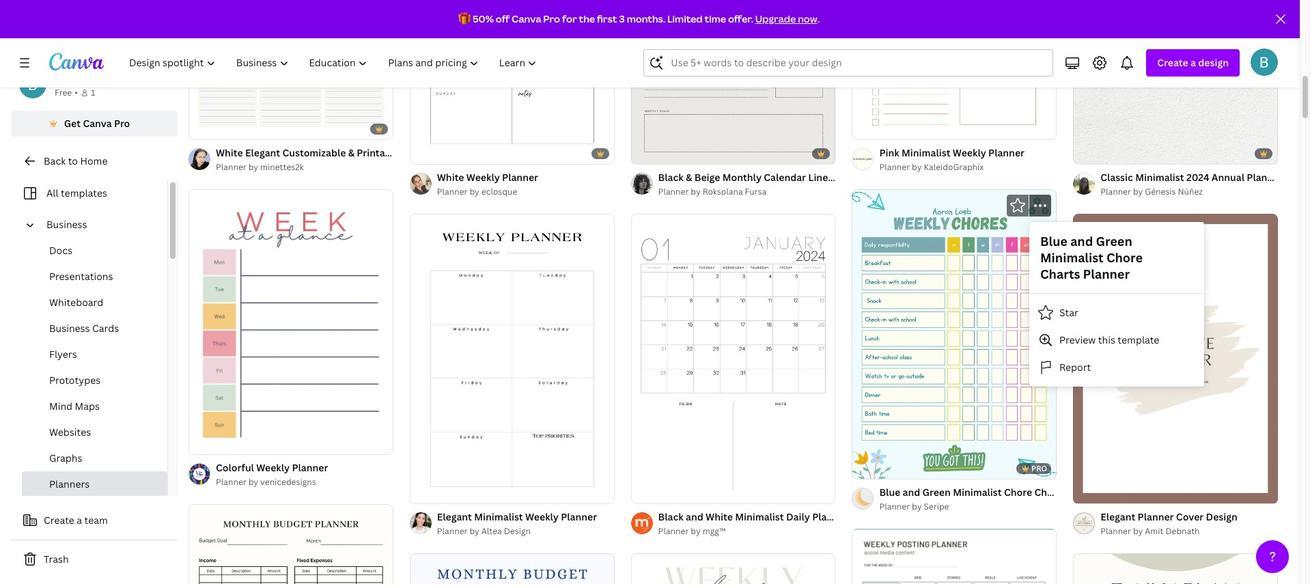 Task type: vqa. For each thing, say whether or not it's contained in the screenshot.
PARTNER
no



Task type: describe. For each thing, give the bounding box(es) containing it.
create a team
[[44, 514, 108, 527]]

first
[[597, 12, 618, 25]]

lined
[[809, 171, 835, 184]]

star button
[[1030, 299, 1205, 327]]

by inside black and white minimalist daily planner planner by mgg™️
[[691, 526, 701, 537]]

black and white minimalist daily planner link
[[659, 510, 849, 525]]

report
[[1060, 361, 1092, 374]]

minettes2k
[[260, 161, 304, 173]]

graphs link
[[22, 446, 167, 472]]

canva inside button
[[83, 117, 112, 130]]

white weekly planner link
[[437, 170, 539, 185]]

colorful weekly planner image
[[189, 189, 394, 455]]

mind
[[49, 400, 73, 413]]

by inside colorful weekly planner planner by venicedesigns
[[249, 477, 258, 488]]

business for business
[[46, 218, 87, 231]]

months.
[[627, 12, 666, 25]]

of
[[1089, 148, 1097, 158]]

the
[[579, 12, 595, 25]]

black for black & beige monthly calendar lined planner
[[659, 171, 684, 184]]

planner inside the blue and green minimalist chore charts planner
[[1084, 266, 1131, 282]]

weekly inside white weekly planner planner by eclosque
[[467, 171, 500, 184]]

colorful weekly planner link
[[216, 461, 328, 476]]

elegant for elegant planner cover design
[[1101, 511, 1136, 524]]

pink minimalist weekly planner image
[[853, 0, 1058, 139]]

multiple monthly budget planner image
[[410, 554, 615, 584]]

offer.
[[729, 12, 754, 25]]

minimalist inside the "elegant minimalist weekly planner planner by altea design"
[[474, 511, 523, 524]]

black & beige monthly calendar lined planner planner by roksolana fursa
[[659, 171, 873, 198]]

planner by kaleidographix link
[[880, 161, 1025, 174]]

customizable
[[283, 146, 346, 159]]

•
[[75, 87, 78, 98]]

and for blue and green minimalist chore charts planner planner by seripe
[[903, 486, 921, 499]]

black for black and white minimalist daily planner
[[659, 511, 684, 524]]

white for white weekly planner
[[437, 171, 464, 184]]

3
[[620, 12, 625, 25]]

business for business cards
[[49, 322, 90, 335]]

by inside black & beige monthly calendar lined planner planner by roksolana fursa
[[691, 186, 701, 198]]

elegant inside white elegant customizable & printable daily planner planner by minettes2k
[[245, 146, 280, 159]]

planner by amit debnath link
[[1101, 525, 1238, 539]]

seripe
[[924, 501, 950, 513]]

planner by minettes2k link
[[216, 161, 394, 174]]

beige and green feminine daily planner image
[[1074, 554, 1279, 584]]

preview this template
[[1060, 333, 1160, 346]]

minimalist inside blue and green minimalist chore charts planner planner by seripe
[[954, 486, 1002, 499]]

home
[[80, 154, 108, 167]]

🎁
[[459, 12, 471, 25]]

flyers link
[[22, 342, 167, 368]]

printable social media planner image
[[853, 529, 1058, 584]]

planner by eclosque link
[[437, 185, 539, 199]]

off
[[496, 12, 510, 25]]

brad klo image
[[1252, 49, 1279, 76]]

by inside blue and green minimalist chore charts planner planner by seripe
[[913, 501, 922, 513]]

black and white minimalist daily planner image
[[631, 214, 836, 504]]

report button
[[1030, 354, 1205, 381]]

all templates link
[[19, 180, 159, 206]]

minimalist inside pink minimalist weekly planner planner by kaleidographix
[[902, 146, 951, 159]]

docs link
[[22, 238, 167, 264]]

planners
[[49, 478, 90, 491]]

by inside the "elegant minimalist weekly planner planner by altea design"
[[470, 526, 480, 537]]

by inside pink minimalist weekly planner planner by kaleidographix
[[913, 161, 922, 173]]

a for team
[[77, 514, 82, 527]]

to
[[68, 154, 78, 167]]

get
[[64, 117, 81, 130]]

1 horizontal spatial pro
[[544, 12, 561, 25]]

planner by venicedesigns link
[[216, 476, 328, 490]]

upgrade now button
[[756, 12, 818, 25]]

mgg™️
[[703, 526, 726, 537]]

blue for blue and green minimalist chore charts planner planner by seripe
[[880, 486, 901, 499]]

2024
[[1187, 171, 1210, 184]]

cover
[[1177, 511, 1205, 524]]

printable
[[357, 146, 400, 159]]

planner by seripe link
[[880, 501, 1058, 514]]

by inside elegant planner cover design planner by amit debnath
[[1134, 526, 1144, 538]]

debnath
[[1166, 526, 1201, 538]]

annual
[[1212, 171, 1245, 184]]

1 of 54 link
[[1074, 0, 1279, 164]]

blue for blue and green minimalist chore charts planner
[[1041, 233, 1068, 249]]

charts for blue and green minimalist chore charts planner planner by seripe
[[1035, 486, 1066, 499]]

eclosque
[[482, 186, 518, 198]]

back to home
[[44, 154, 108, 167]]

venicedesigns
[[260, 477, 316, 488]]

weekly inside pink minimalist weekly planner planner by kaleidographix
[[953, 146, 987, 159]]

docs
[[49, 244, 72, 257]]

business cards
[[49, 322, 119, 335]]

& inside black & beige monthly calendar lined planner planner by roksolana fursa
[[686, 171, 693, 184]]

whiteboard
[[49, 296, 103, 309]]

green for blue and green minimalist chore charts planner
[[1097, 233, 1133, 249]]

minimalist inside black and white minimalist daily planner planner by mgg™️
[[736, 511, 784, 524]]

websites
[[49, 426, 91, 439]]

pink minimalist weekly planner link
[[880, 146, 1025, 161]]

pink minimalist weekly planner planner by kaleidographix
[[880, 146, 1025, 173]]

cards
[[92, 322, 119, 335]]

by inside white weekly planner planner by eclosque
[[470, 186, 480, 198]]

pro
[[1032, 464, 1048, 474]]

mind maps link
[[22, 394, 167, 420]]

trash link
[[11, 546, 178, 573]]

daily inside white elegant customizable & printable daily planner planner by minettes2k
[[402, 146, 426, 159]]

star
[[1060, 306, 1079, 319]]

1 for 1
[[91, 87, 95, 98]]

back
[[44, 154, 66, 167]]

white minimalist weekly planner image
[[631, 554, 836, 584]]

elegant for elegant minimalist weekly planner
[[437, 511, 472, 524]]

génesis
[[1146, 186, 1177, 198]]

trash
[[44, 553, 69, 566]]

prototypes
[[49, 374, 101, 387]]

this
[[1099, 333, 1116, 346]]



Task type: locate. For each thing, give the bounding box(es) containing it.
elegant up 'planner by amit debnath' link
[[1101, 511, 1136, 524]]

by down white weekly planner link
[[470, 186, 480, 198]]

1 vertical spatial a
[[77, 514, 82, 527]]

create inside dropdown button
[[1158, 56, 1189, 69]]

design
[[1199, 56, 1230, 69]]

roksolana
[[703, 186, 743, 198]]

1 horizontal spatial green
[[1097, 233, 1133, 249]]

& left beige
[[686, 171, 693, 184]]

elegant minimalist weekly planner planner by altea design
[[437, 511, 597, 537]]

a inside button
[[77, 514, 82, 527]]

chore up star button
[[1107, 249, 1144, 266]]

by left 'génesis'
[[1134, 186, 1144, 198]]

a left design
[[1191, 56, 1197, 69]]

1 vertical spatial chore
[[1005, 486, 1033, 499]]

and inside the blue and green minimalist chore charts planner
[[1071, 233, 1094, 249]]

1 horizontal spatial 1
[[1084, 148, 1087, 158]]

0 horizontal spatial chore
[[1005, 486, 1033, 499]]

0 vertical spatial blue
[[1041, 233, 1068, 249]]

.
[[818, 12, 820, 25]]

and for black and white minimalist daily planner planner by mgg™️
[[686, 511, 704, 524]]

1 vertical spatial business
[[49, 322, 90, 335]]

0 vertical spatial 1
[[91, 87, 95, 98]]

planner by altea design link
[[437, 525, 597, 539]]

a inside dropdown button
[[1191, 56, 1197, 69]]

classic minimalist 2024 annual planner image
[[1074, 0, 1279, 164]]

green down classic
[[1097, 233, 1133, 249]]

pink
[[880, 146, 900, 159]]

fursa
[[745, 186, 767, 198]]

2 horizontal spatial and
[[1071, 233, 1094, 249]]

1 for 1 of 54
[[1084, 148, 1087, 158]]

2 vertical spatial and
[[686, 511, 704, 524]]

1 left of
[[1084, 148, 1087, 158]]

back to home link
[[11, 148, 178, 175]]

team
[[84, 514, 108, 527]]

1 vertical spatial pro
[[114, 117, 130, 130]]

1 horizontal spatial blue
[[1041, 233, 1068, 249]]

0 horizontal spatial canva
[[83, 117, 112, 130]]

and
[[1071, 233, 1094, 249], [903, 486, 921, 499], [686, 511, 704, 524]]

templates
[[61, 187, 107, 200]]

1 black from the top
[[659, 171, 684, 184]]

weekly up planner by altea design "link" on the bottom left of page
[[526, 511, 559, 524]]

1 vertical spatial green
[[923, 486, 951, 499]]

get canva pro button
[[11, 111, 178, 137]]

0 vertical spatial white
[[216, 146, 243, 159]]

design down elegant minimalist weekly planner link
[[504, 526, 531, 537]]

chore inside blue and green minimalist chore charts planner planner by seripe
[[1005, 486, 1033, 499]]

0 horizontal spatial and
[[686, 511, 704, 524]]

a for design
[[1191, 56, 1197, 69]]

colorful weekly planner planner by venicedesigns
[[216, 461, 328, 488]]

presentations
[[49, 270, 113, 283]]

daily up planner by mgg™️ link
[[787, 511, 811, 524]]

&
[[348, 146, 355, 159], [686, 171, 693, 184]]

1 vertical spatial and
[[903, 486, 921, 499]]

charts down pro
[[1035, 486, 1066, 499]]

pro left for
[[544, 12, 561, 25]]

by down colorful weekly planner link
[[249, 477, 258, 488]]

2 horizontal spatial elegant
[[1101, 511, 1136, 524]]

by left minettes2k
[[249, 161, 258, 173]]

for
[[562, 12, 577, 25]]

design right cover
[[1207, 511, 1238, 524]]

weekly up kaleidographix
[[953, 146, 987, 159]]

elegant inside the "elegant minimalist weekly planner planner by altea design"
[[437, 511, 472, 524]]

calendar
[[764, 171, 807, 184]]

0 horizontal spatial design
[[504, 526, 531, 537]]

& left printable
[[348, 146, 355, 159]]

black inside black & beige monthly calendar lined planner planner by roksolana fursa
[[659, 171, 684, 184]]

0 horizontal spatial &
[[348, 146, 355, 159]]

1 vertical spatial daily
[[787, 511, 811, 524]]

minimalist up planner by kaleidographix link
[[902, 146, 951, 159]]

charts up star
[[1041, 266, 1081, 282]]

2 horizontal spatial white
[[706, 511, 733, 524]]

1 horizontal spatial &
[[686, 171, 693, 184]]

create a design
[[1158, 56, 1230, 69]]

chore for blue and green minimalist chore charts planner planner by seripe
[[1005, 486, 1033, 499]]

create a team button
[[11, 507, 178, 535]]

weekly up planner by venicedesigns link
[[256, 461, 290, 474]]

pro up "back to home" link
[[114, 117, 130, 130]]

1 vertical spatial &
[[686, 171, 693, 184]]

chore inside the blue and green minimalist chore charts planner
[[1107, 249, 1144, 266]]

black & beige monthly calendar lined planner link
[[659, 170, 873, 185]]

green inside the blue and green minimalist chore charts planner
[[1097, 233, 1133, 249]]

elegant planner cover design link
[[1101, 510, 1238, 525]]

preview
[[1060, 333, 1097, 346]]

daily inside black and white minimalist daily planner planner by mgg™️
[[787, 511, 811, 524]]

0 horizontal spatial daily
[[402, 146, 426, 159]]

0 vertical spatial chore
[[1107, 249, 1144, 266]]

pro
[[544, 12, 561, 25], [114, 117, 130, 130]]

canva right get
[[83, 117, 112, 130]]

business
[[46, 218, 87, 231], [49, 322, 90, 335]]

elegant up minettes2k
[[245, 146, 280, 159]]

personal
[[55, 72, 95, 85]]

create left team
[[44, 514, 74, 527]]

and for blue and green minimalist chore charts planner
[[1071, 233, 1094, 249]]

elegant minimalist weekly planner link
[[437, 510, 597, 525]]

0 horizontal spatial blue
[[880, 486, 901, 499]]

0 vertical spatial daily
[[402, 146, 426, 159]]

0 vertical spatial black
[[659, 171, 684, 184]]

blue
[[1041, 233, 1068, 249], [880, 486, 901, 499]]

0 vertical spatial and
[[1071, 233, 1094, 249]]

daily right printable
[[402, 146, 426, 159]]

maps
[[75, 400, 100, 413]]

canva right off
[[512, 12, 542, 25]]

time
[[705, 12, 727, 25]]

black & beige monthly calendar lined planner image
[[631, 0, 836, 164]]

pro inside button
[[114, 117, 130, 130]]

1 horizontal spatial and
[[903, 486, 921, 499]]

mind maps
[[49, 400, 100, 413]]

0 vertical spatial &
[[348, 146, 355, 159]]

white weekly planner image
[[410, 0, 615, 164]]

0 vertical spatial charts
[[1041, 266, 1081, 282]]

minimalist inside the blue and green minimalist chore charts planner
[[1041, 249, 1104, 266]]

get canva pro
[[64, 117, 130, 130]]

business up docs
[[46, 218, 87, 231]]

business up the flyers
[[49, 322, 90, 335]]

preview this template link
[[1030, 327, 1205, 354]]

1 vertical spatial 1
[[1084, 148, 1087, 158]]

template
[[1118, 333, 1160, 346]]

planner by roksolana fursa link
[[659, 185, 836, 199]]

blue inside the blue and green minimalist chore charts planner
[[1041, 233, 1068, 249]]

núñez
[[1179, 186, 1204, 198]]

0 horizontal spatial green
[[923, 486, 951, 499]]

black and white minimalist daily planner planner by mgg™️
[[659, 511, 849, 537]]

1 horizontal spatial design
[[1207, 511, 1238, 524]]

a
[[1191, 56, 1197, 69], [77, 514, 82, 527]]

blue inside blue and green minimalist chore charts planner planner by seripe
[[880, 486, 901, 499]]

green
[[1097, 233, 1133, 249], [923, 486, 951, 499]]

black inside black and white minimalist daily planner planner by mgg™️
[[659, 511, 684, 524]]

weekly inside the "elegant minimalist weekly planner planner by altea design"
[[526, 511, 559, 524]]

0 horizontal spatial pro
[[114, 117, 130, 130]]

by down beige
[[691, 186, 701, 198]]

charts for blue and green minimalist chore charts planner
[[1041, 266, 1081, 282]]

classic minimalist 2024 annual planner link
[[1101, 170, 1284, 185]]

by inside white elegant customizable & printable daily planner planner by minettes2k
[[249, 161, 258, 173]]

monthly
[[723, 171, 762, 184]]

and inside blue and green minimalist chore charts planner planner by seripe
[[903, 486, 921, 499]]

charts inside blue and green minimalist chore charts planner planner by seripe
[[1035, 486, 1066, 499]]

elegant planner cover design image
[[1074, 214, 1279, 504]]

green up seripe
[[923, 486, 951, 499]]

1 horizontal spatial chore
[[1107, 249, 1144, 266]]

chore down pro
[[1005, 486, 1033, 499]]

0 vertical spatial create
[[1158, 56, 1189, 69]]

white
[[216, 146, 243, 159], [437, 171, 464, 184], [706, 511, 733, 524]]

blue and green minimalist chore charts planner image
[[853, 190, 1058, 479]]

0 horizontal spatial create
[[44, 514, 74, 527]]

classic
[[1101, 171, 1134, 184]]

2 vertical spatial white
[[706, 511, 733, 524]]

minimalist up altea
[[474, 511, 523, 524]]

chore
[[1107, 249, 1144, 266], [1005, 486, 1033, 499]]

now
[[798, 12, 818, 25]]

top level navigation element
[[120, 49, 549, 77]]

1 horizontal spatial white
[[437, 171, 464, 184]]

design inside elegant planner cover design planner by amit debnath
[[1207, 511, 1238, 524]]

design inside the "elegant minimalist weekly planner planner by altea design"
[[504, 526, 531, 537]]

minimalist inside classic minimalist 2024 annual planner planner by génesis núñez
[[1136, 171, 1185, 184]]

& inside white elegant customizable & printable daily planner planner by minettes2k
[[348, 146, 355, 159]]

prototypes link
[[22, 368, 167, 394]]

white weekly planner planner by eclosque
[[437, 171, 539, 198]]

None search field
[[644, 49, 1054, 77]]

0 vertical spatial a
[[1191, 56, 1197, 69]]

elegant inside elegant planner cover design planner by amit debnath
[[1101, 511, 1136, 524]]

1 horizontal spatial daily
[[787, 511, 811, 524]]

0 vertical spatial pro
[[544, 12, 561, 25]]

create for create a design
[[1158, 56, 1189, 69]]

weekly inside colorful weekly planner planner by venicedesigns
[[256, 461, 290, 474]]

elegant planner cover design planner by amit debnath
[[1101, 511, 1238, 538]]

blue and green minimalist chore charts planner link
[[880, 486, 1105, 501]]

white elegant customizable & printable daily planner image
[[189, 0, 394, 139]]

green for blue and green minimalist chore charts planner planner by seripe
[[923, 486, 951, 499]]

minimalist up 'génesis'
[[1136, 171, 1185, 184]]

white elegant customizable & printable daily planner planner by minettes2k
[[216, 146, 464, 173]]

0 horizontal spatial white
[[216, 146, 243, 159]]

blue and green minimalist chore charts planner
[[1041, 233, 1144, 282]]

elegant and clean monthly budget planner sheet image
[[189, 505, 394, 584]]

create
[[1158, 56, 1189, 69], [44, 514, 74, 527]]

by inside classic minimalist 2024 annual planner planner by génesis núñez
[[1134, 186, 1144, 198]]

by left mgg™️
[[691, 526, 701, 537]]

0 vertical spatial green
[[1097, 233, 1133, 249]]

1 horizontal spatial elegant
[[437, 511, 472, 524]]

all
[[46, 187, 58, 200]]

white inside black and white minimalist daily planner planner by mgg™️
[[706, 511, 733, 524]]

elegant minimalist weekly planner image
[[410, 214, 615, 504]]

1 vertical spatial white
[[437, 171, 464, 184]]

weekly up planner by eclosque link at the top left
[[467, 171, 500, 184]]

by left altea
[[470, 526, 480, 537]]

graphs
[[49, 452, 82, 465]]

1 right •
[[91, 87, 95, 98]]

1 horizontal spatial canva
[[512, 12, 542, 25]]

white inside white elegant customizable & printable daily planner planner by minettes2k
[[216, 146, 243, 159]]

0 vertical spatial design
[[1207, 511, 1238, 524]]

kaleidographix
[[924, 161, 984, 173]]

create for create a team
[[44, 514, 74, 527]]

green inside blue and green minimalist chore charts planner planner by seripe
[[923, 486, 951, 499]]

charts inside the blue and green minimalist chore charts planner
[[1041, 266, 1081, 282]]

0 vertical spatial business
[[46, 218, 87, 231]]

create inside button
[[44, 514, 74, 527]]

1 vertical spatial charts
[[1035, 486, 1066, 499]]

business cards link
[[22, 316, 167, 342]]

by left seripe
[[913, 501, 922, 513]]

minimalist up star
[[1041, 249, 1104, 266]]

whiteboard link
[[22, 290, 167, 316]]

white for white elegant customizable & printable daily planner
[[216, 146, 243, 159]]

1 vertical spatial create
[[44, 514, 74, 527]]

minimalist up planner by mgg™️ link
[[736, 511, 784, 524]]

2 black from the top
[[659, 511, 684, 524]]

create left design
[[1158, 56, 1189, 69]]

by left kaleidographix
[[913, 161, 922, 173]]

1 horizontal spatial a
[[1191, 56, 1197, 69]]

1 vertical spatial design
[[504, 526, 531, 537]]

amit
[[1146, 526, 1164, 538]]

🎁 50% off canva pro for the first 3 months. limited time offer. upgrade now .
[[459, 12, 820, 25]]

a left team
[[77, 514, 82, 527]]

blue and green minimalist chore charts planner planner by seripe
[[880, 486, 1105, 513]]

planner by mgg™️ link
[[659, 525, 836, 539]]

0 horizontal spatial elegant
[[245, 146, 280, 159]]

1 of 54
[[1084, 148, 1108, 158]]

Search search field
[[671, 50, 1045, 76]]

classic minimalist 2024 annual planner planner by génesis núñez
[[1101, 171, 1284, 198]]

and inside black and white minimalist daily planner planner by mgg™️
[[686, 511, 704, 524]]

by
[[249, 161, 258, 173], [913, 161, 922, 173], [470, 186, 480, 198], [691, 186, 701, 198], [1134, 186, 1144, 198], [249, 477, 258, 488], [913, 501, 922, 513], [470, 526, 480, 537], [691, 526, 701, 537], [1134, 526, 1144, 538]]

1 vertical spatial canva
[[83, 117, 112, 130]]

minimalist up planner by seripe link
[[954, 486, 1002, 499]]

1 vertical spatial blue
[[880, 486, 901, 499]]

0 vertical spatial canva
[[512, 12, 542, 25]]

white inside white weekly planner planner by eclosque
[[437, 171, 464, 184]]

0 horizontal spatial 1
[[91, 87, 95, 98]]

54
[[1099, 148, 1108, 158]]

1 vertical spatial black
[[659, 511, 684, 524]]

upgrade
[[756, 12, 796, 25]]

1
[[91, 87, 95, 98], [1084, 148, 1087, 158]]

by left amit
[[1134, 526, 1144, 538]]

colorful
[[216, 461, 254, 474]]

design
[[1207, 511, 1238, 524], [504, 526, 531, 537]]

elegant up planner by altea design "link" on the bottom left of page
[[437, 511, 472, 524]]

1 horizontal spatial create
[[1158, 56, 1189, 69]]

chore for blue and green minimalist chore charts planner
[[1107, 249, 1144, 266]]

0 horizontal spatial a
[[77, 514, 82, 527]]



